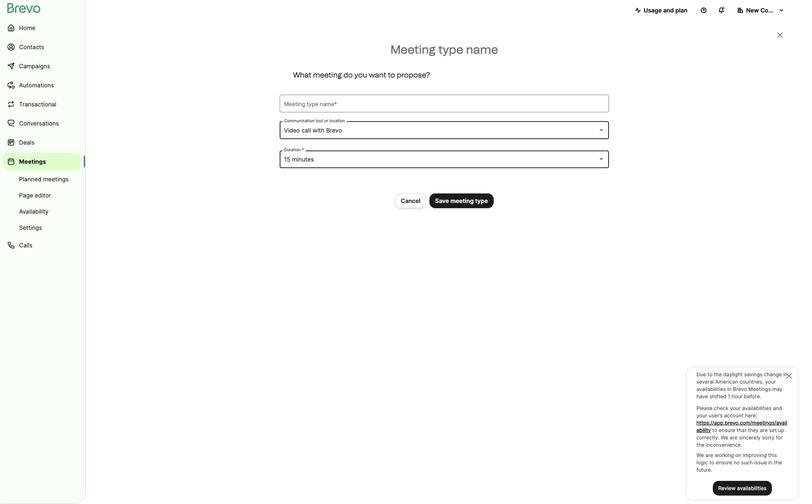 Task type: vqa. For each thing, say whether or not it's contained in the screenshot.
deals link
yes



Task type: locate. For each thing, give the bounding box(es) containing it.
meeting
[[391, 43, 436, 57]]

meeting inside button
[[451, 197, 474, 205]]

call
[[302, 127, 311, 134]]

1 vertical spatial type
[[476, 197, 488, 205]]

planned meetings link
[[3, 172, 81, 187]]

editor
[[35, 192, 51, 199]]

1 horizontal spatial type
[[476, 197, 488, 205]]

page
[[19, 192, 33, 199]]

0 vertical spatial meeting
[[313, 70, 342, 79]]

None text field
[[284, 99, 605, 108]]

15 minutes
[[284, 156, 314, 163]]

new company button
[[732, 3, 791, 18]]

1 vertical spatial meeting
[[451, 197, 474, 205]]

15
[[284, 156, 291, 163]]

meeting
[[313, 70, 342, 79], [451, 197, 474, 205]]

want
[[369, 70, 387, 79]]

calls
[[19, 242, 33, 249]]

meeting left do
[[313, 70, 342, 79]]

0 horizontal spatial meeting
[[313, 70, 342, 79]]

settings link
[[3, 220, 81, 235]]

save meeting type button
[[430, 194, 494, 208]]

do
[[344, 70, 353, 79]]

type
[[439, 43, 464, 57], [476, 197, 488, 205]]

usage and plan button
[[630, 3, 694, 18]]

home link
[[3, 19, 81, 37]]

availability
[[19, 208, 49, 215]]

conversations link
[[3, 115, 81, 132]]

calls link
[[3, 237, 81, 254]]

1 horizontal spatial meeting
[[451, 197, 474, 205]]

deals
[[19, 139, 35, 146]]

meeting right save
[[451, 197, 474, 205]]

meetings
[[19, 158, 46, 165]]

video
[[284, 127, 300, 134]]

0 vertical spatial type
[[439, 43, 464, 57]]

usage
[[644, 7, 662, 14]]

new company
[[747, 7, 788, 14]]

minutes
[[292, 156, 314, 163]]

cancel button
[[395, 194, 427, 208]]

save meeting type
[[436, 197, 488, 205]]

availability link
[[3, 204, 81, 219]]

Video call with Brevo field
[[284, 126, 605, 135]]

meeting type name
[[391, 43, 499, 57]]

plan
[[676, 7, 688, 14]]



Task type: describe. For each thing, give the bounding box(es) containing it.
15 minutes field
[[284, 155, 605, 164]]

cancel
[[401, 197, 421, 205]]

campaigns
[[19, 62, 50, 70]]

and
[[664, 7, 675, 14]]

meeting for do
[[313, 70, 342, 79]]

company
[[761, 7, 788, 14]]

contacts link
[[3, 38, 81, 56]]

page editor link
[[3, 188, 81, 203]]

deals link
[[3, 134, 81, 151]]

what
[[293, 70, 312, 79]]

what meeting do you want to propose?
[[293, 70, 430, 79]]

planned
[[19, 176, 42, 183]]

meeting for type
[[451, 197, 474, 205]]

to
[[388, 70, 396, 79]]

name
[[466, 43, 499, 57]]

planned meetings
[[19, 176, 69, 183]]

propose?
[[397, 70, 430, 79]]

automations link
[[3, 76, 81, 94]]

new
[[747, 7, 760, 14]]

transactional
[[19, 101, 56, 108]]

transactional link
[[3, 96, 81, 113]]

conversations
[[19, 120, 59, 127]]

campaigns link
[[3, 57, 81, 75]]

save
[[436, 197, 449, 205]]

video call with brevo
[[284, 127, 342, 134]]

usage and plan
[[644, 7, 688, 14]]

meetings
[[43, 176, 69, 183]]

settings
[[19, 224, 42, 231]]

brevo
[[326, 127, 342, 134]]

meetings link
[[3, 153, 81, 170]]

with
[[313, 127, 325, 134]]

page editor
[[19, 192, 51, 199]]

home
[[19, 24, 36, 32]]

automations
[[19, 82, 54, 89]]

contacts
[[19, 43, 44, 51]]

0 horizontal spatial type
[[439, 43, 464, 57]]

type inside button
[[476, 197, 488, 205]]

you
[[355, 70, 368, 79]]



